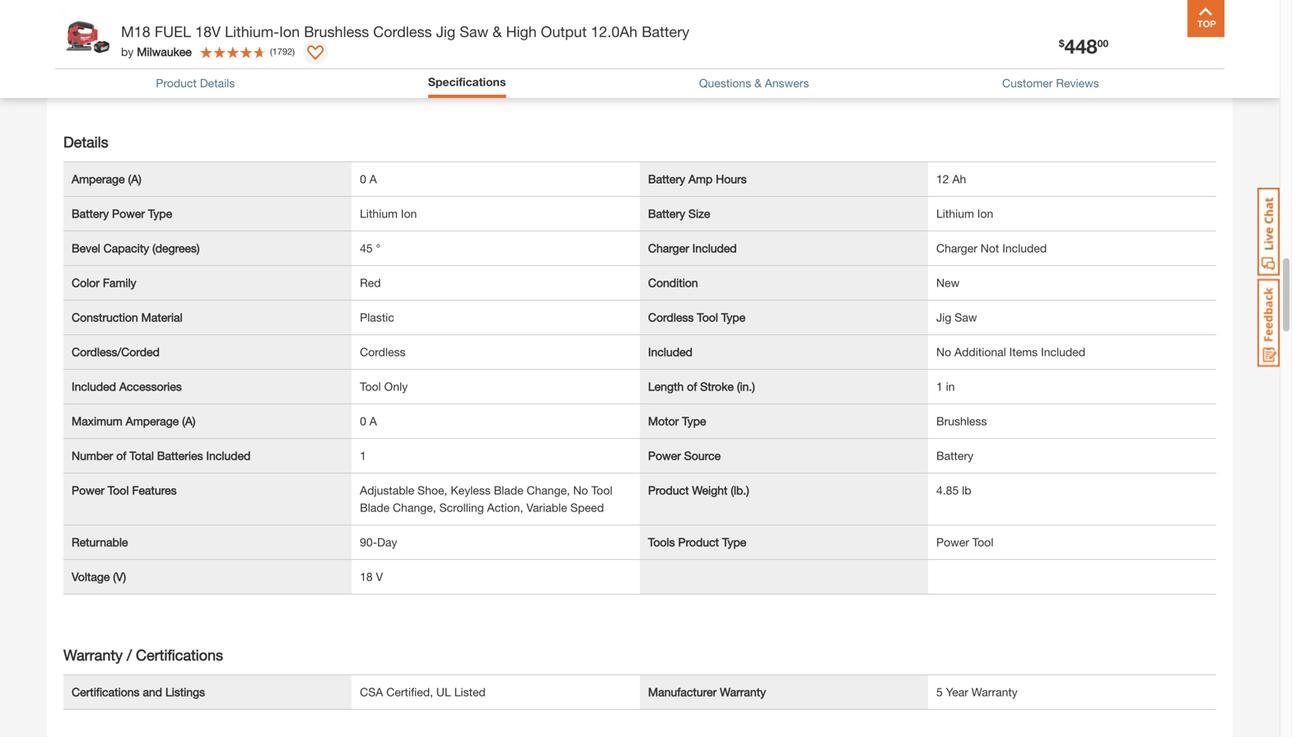 Task type: locate. For each thing, give the bounding box(es) containing it.
0 vertical spatial brushless
[[304, 23, 369, 40]]

0 vertical spatial &
[[493, 23, 502, 40]]

in right 8.9
[[379, 22, 388, 36]]

0 vertical spatial 1
[[937, 380, 943, 394]]

0 down tool only
[[360, 415, 366, 428]]

(in.) for product width (in.)
[[149, 57, 167, 71]]

depth
[[116, 22, 147, 36]]

live chat image
[[1258, 188, 1280, 276]]

0 vertical spatial a
[[370, 172, 377, 186]]

tool for power tool features
[[108, 484, 129, 497]]

of
[[687, 380, 697, 394], [116, 449, 126, 463]]

0 horizontal spatial amperage
[[72, 172, 125, 186]]

0 horizontal spatial lithium ion
[[360, 207, 417, 220]]

lithium ion down ah
[[937, 207, 994, 220]]

no up 1 in at the right bottom of the page
[[937, 345, 952, 359]]

type down '(lb.)' at right bottom
[[723, 536, 747, 549]]

jig up the specifications
[[436, 23, 456, 40]]

12.0ah
[[591, 23, 638, 40]]

certifications and listings
[[72, 686, 205, 699]]

(in.)
[[150, 22, 168, 36], [729, 22, 748, 36], [149, 57, 167, 71], [737, 380, 755, 394]]

product down milwaukee
[[156, 76, 197, 90]]

3.2
[[360, 57, 376, 71]]

items
[[1010, 345, 1038, 359]]

1 vertical spatial of
[[116, 449, 126, 463]]

in for 1 in
[[946, 380, 955, 394]]

maximum amperage (a)
[[72, 415, 196, 428]]

bevel
[[72, 242, 100, 255]]

voltage
[[72, 570, 110, 584]]

0 horizontal spatial saw
[[460, 23, 489, 40]]

top button
[[1188, 0, 1225, 37]]

1 horizontal spatial details
[[200, 76, 235, 90]]

width
[[116, 57, 146, 71]]

1 horizontal spatial charger
[[937, 242, 978, 255]]

type up stroke
[[722, 311, 746, 324]]

tool
[[697, 311, 718, 324], [360, 380, 381, 394], [108, 484, 129, 497], [592, 484, 613, 497], [973, 536, 994, 549]]

0 horizontal spatial 1
[[360, 449, 366, 463]]

2 charger from the left
[[937, 242, 978, 255]]

product for product weight (lb.)
[[648, 484, 689, 497]]

change, down shoe,
[[393, 501, 436, 515]]

and
[[143, 686, 162, 699]]

power down 'number'
[[72, 484, 105, 497]]

length
[[648, 380, 684, 394]]

1 vertical spatial details
[[63, 133, 108, 151]]

product down power source
[[648, 484, 689, 497]]

1 vertical spatial a
[[370, 415, 377, 428]]

certifications down the /
[[72, 686, 140, 699]]

product for product details
[[156, 76, 197, 90]]

change, up variable at the left bottom of the page
[[527, 484, 570, 497]]

1 horizontal spatial lithium ion
[[937, 207, 994, 220]]

0 horizontal spatial of
[[116, 449, 126, 463]]

1 lithium ion from the left
[[360, 207, 417, 220]]

battery up 4.85 lb
[[937, 449, 974, 463]]

power for power tool
[[937, 536, 970, 549]]

0 vertical spatial cordless
[[373, 23, 432, 40]]

(in.) right height
[[729, 22, 748, 36]]

cordless up tool only
[[360, 345, 406, 359]]

1 horizontal spatial change,
[[527, 484, 570, 497]]

charger left the "not" at the right top of the page
[[937, 242, 978, 255]]

product left depth
[[72, 22, 112, 36]]

(in.) right stroke
[[737, 380, 755, 394]]

no inside adjustable shoe, keyless blade change, no tool blade change, scrolling action, variable speed
[[573, 484, 588, 497]]

of left stroke
[[687, 380, 697, 394]]

0 horizontal spatial lithium
[[360, 207, 398, 220]]

charger
[[648, 242, 690, 255], [937, 242, 978, 255]]

1 horizontal spatial 1
[[937, 380, 943, 394]]

0 vertical spatial no
[[937, 345, 952, 359]]

1 vertical spatial certifications
[[72, 686, 140, 699]]

included up maximum
[[72, 380, 116, 394]]

display image
[[307, 45, 324, 62]]

0 a down tool only
[[360, 415, 377, 428]]

of left the total
[[116, 449, 126, 463]]

product depth (in.)
[[72, 22, 168, 36]]

cordless for cordless
[[360, 345, 406, 359]]

charger up condition
[[648, 242, 690, 255]]

in
[[379, 22, 388, 36], [379, 57, 388, 71], [946, 380, 955, 394]]

0 vertical spatial blade
[[494, 484, 524, 497]]

1 vertical spatial no
[[573, 484, 588, 497]]

warranty
[[63, 646, 123, 664], [720, 686, 766, 699], [972, 686, 1018, 699]]

0 vertical spatial (a)
[[128, 172, 142, 186]]

(a) up batteries at left
[[182, 415, 196, 428]]

bevel capacity (degrees)
[[72, 242, 200, 255]]

2 a from the top
[[370, 415, 377, 428]]

total
[[130, 449, 154, 463]]

1 horizontal spatial warranty
[[720, 686, 766, 699]]

output
[[541, 23, 587, 40]]

brushless up display image
[[304, 23, 369, 40]]

blade
[[494, 484, 524, 497], [360, 501, 390, 515]]

0 vertical spatial 0 a
[[360, 172, 377, 186]]

included down size
[[693, 242, 737, 255]]

(in.) up by milwaukee in the top left of the page
[[150, 22, 168, 36]]

a for maximum amperage (a)
[[370, 415, 377, 428]]

no up speed
[[573, 484, 588, 497]]

not
[[981, 242, 1000, 255]]

1 for 1
[[360, 449, 366, 463]]

in right 3.2
[[379, 57, 388, 71]]

45 °
[[360, 242, 381, 255]]

18v
[[195, 23, 221, 40]]

cordless down condition
[[648, 311, 694, 324]]

(lb.)
[[731, 484, 750, 497]]

warranty / certifications
[[63, 646, 223, 664]]

2 0 from the top
[[360, 415, 366, 428]]

keyless
[[451, 484, 491, 497]]

power
[[112, 207, 145, 220], [648, 449, 681, 463], [72, 484, 105, 497], [937, 536, 970, 549]]

power for power source
[[648, 449, 681, 463]]

specifications
[[428, 75, 506, 89]]

0 horizontal spatial charger
[[648, 242, 690, 255]]

battery left size
[[648, 207, 686, 220]]

1 horizontal spatial amperage
[[126, 415, 179, 428]]

type up "(degrees)"
[[148, 207, 172, 220]]

0 vertical spatial 0
[[360, 172, 366, 186]]

1 vertical spatial blade
[[360, 501, 390, 515]]

red
[[360, 276, 381, 290]]

$ 448 00
[[1059, 34, 1109, 58]]

amperage down accessories
[[126, 415, 179, 428]]

lithium
[[360, 207, 398, 220], [937, 207, 975, 220]]

1 0 a from the top
[[360, 172, 377, 186]]

height
[[692, 22, 726, 36]]

details down 18v
[[200, 76, 235, 90]]

product weight (lb.)
[[648, 484, 750, 497]]

high
[[506, 23, 537, 40]]

ion
[[279, 23, 300, 40], [401, 207, 417, 220], [978, 207, 994, 220]]

power down motor
[[648, 449, 681, 463]]

motor type
[[648, 415, 707, 428]]

lithium ion up °
[[360, 207, 417, 220]]

1 0 from the top
[[360, 172, 366, 186]]

0 horizontal spatial blade
[[360, 501, 390, 515]]

hours
[[716, 172, 747, 186]]

details up amperage (a) at top
[[63, 133, 108, 151]]

speed
[[571, 501, 604, 515]]

cordless/corded
[[72, 345, 160, 359]]

certifications up listings
[[136, 646, 223, 664]]

°
[[376, 242, 381, 255]]

milwaukee
[[137, 45, 192, 58]]

0 vertical spatial saw
[[460, 23, 489, 40]]

1 horizontal spatial blade
[[494, 484, 524, 497]]

1 vertical spatial change,
[[393, 501, 436, 515]]

1 charger from the left
[[648, 242, 690, 255]]

1 horizontal spatial of
[[687, 380, 697, 394]]

included
[[693, 242, 737, 255], [1003, 242, 1047, 255], [648, 345, 693, 359], [1041, 345, 1086, 359], [72, 380, 116, 394], [206, 449, 251, 463]]

8.9
[[360, 22, 376, 36]]

cordless
[[373, 23, 432, 40], [648, 311, 694, 324], [360, 345, 406, 359]]

0 vertical spatial jig
[[436, 23, 456, 40]]

2 vertical spatial in
[[946, 380, 955, 394]]

included up length in the right bottom of the page
[[648, 345, 693, 359]]

warranty right manufacturer
[[720, 686, 766, 699]]

specifications button
[[428, 73, 506, 94], [428, 73, 506, 91]]

1 vertical spatial 1
[[360, 449, 366, 463]]

1 vertical spatial saw
[[955, 311, 978, 324]]

1 down jig saw
[[937, 380, 943, 394]]

tool for cordless tool type
[[697, 311, 718, 324]]

0 vertical spatial in
[[379, 22, 388, 36]]

cordless up 3.2 in
[[373, 23, 432, 40]]

product left by at the top left of the page
[[72, 57, 112, 71]]

1 vertical spatial 0 a
[[360, 415, 377, 428]]

1 vertical spatial cordless
[[648, 311, 694, 324]]

type for power
[[148, 207, 172, 220]]

1 horizontal spatial &
[[755, 76, 762, 90]]

length of stroke (in.)
[[648, 380, 755, 394]]

1 vertical spatial in
[[379, 57, 388, 71]]

0 a
[[360, 172, 377, 186], [360, 415, 377, 428]]

1 horizontal spatial (a)
[[182, 415, 196, 428]]

maximum
[[72, 415, 123, 428]]

(a) up the battery power type
[[128, 172, 142, 186]]

type for tool
[[722, 311, 746, 324]]

0 up 45
[[360, 172, 366, 186]]

5
[[937, 686, 943, 699]]

power for power tool features
[[72, 484, 105, 497]]

color
[[72, 276, 100, 290]]

0 horizontal spatial jig
[[436, 23, 456, 40]]

1 horizontal spatial jig
[[937, 311, 952, 324]]

battery left amp
[[648, 172, 686, 186]]

2 0 a from the top
[[360, 415, 377, 428]]

(in.) right width
[[149, 57, 167, 71]]

year
[[946, 686, 969, 699]]

1 horizontal spatial no
[[937, 345, 952, 359]]

amperage up the battery power type
[[72, 172, 125, 186]]

adjustable
[[360, 484, 415, 497]]

blade up action,
[[494, 484, 524, 497]]

battery up 'bevel'
[[72, 207, 109, 220]]

warranty left the /
[[63, 646, 123, 664]]

& left answers
[[755, 76, 762, 90]]

jig down new on the top
[[937, 311, 952, 324]]

a up 45 °
[[370, 172, 377, 186]]

product left height
[[648, 22, 689, 36]]

brushless
[[304, 23, 369, 40], [937, 415, 987, 428]]

1 vertical spatial 0
[[360, 415, 366, 428]]

brushless down 1 in at the right bottom of the page
[[937, 415, 987, 428]]

448
[[1065, 34, 1098, 58]]

(
[[270, 46, 272, 57]]

color family
[[72, 276, 136, 290]]

1 vertical spatial &
[[755, 76, 762, 90]]

battery for battery amp hours
[[648, 172, 686, 186]]

saw up additional
[[955, 311, 978, 324]]

jig saw
[[937, 311, 978, 324]]

no
[[937, 345, 952, 359], [573, 484, 588, 497]]

2 vertical spatial cordless
[[360, 345, 406, 359]]

0
[[360, 172, 366, 186], [360, 415, 366, 428]]

variable
[[527, 501, 567, 515]]

0 a up 45 °
[[360, 172, 377, 186]]

1 horizontal spatial lithium
[[937, 207, 975, 220]]

condition
[[648, 276, 698, 290]]

warranty right year
[[972, 686, 1018, 699]]

4.85
[[937, 484, 959, 497]]

a
[[370, 172, 377, 186], [370, 415, 377, 428]]

blade down adjustable on the bottom left
[[360, 501, 390, 515]]

stroke
[[701, 380, 734, 394]]

&
[[493, 23, 502, 40], [755, 76, 762, 90]]

returnable
[[72, 536, 128, 549]]

type
[[148, 207, 172, 220], [722, 311, 746, 324], [682, 415, 707, 428], [723, 536, 747, 549]]

0 horizontal spatial no
[[573, 484, 588, 497]]

lithium up °
[[360, 207, 398, 220]]

power down 4.85 lb
[[937, 536, 970, 549]]

1 a from the top
[[370, 172, 377, 186]]

2 lithium ion from the left
[[937, 207, 994, 220]]

0 vertical spatial amperage
[[72, 172, 125, 186]]

batteries
[[157, 449, 203, 463]]

lithium down 12 ah
[[937, 207, 975, 220]]

1 vertical spatial brushless
[[937, 415, 987, 428]]

tool only
[[360, 380, 408, 394]]

a down tool only
[[370, 415, 377, 428]]

& left the high
[[493, 23, 502, 40]]

1 up adjustable on the bottom left
[[360, 449, 366, 463]]

product image image
[[59, 8, 113, 62]]

0 horizontal spatial &
[[493, 23, 502, 40]]

change,
[[527, 484, 570, 497], [393, 501, 436, 515]]

saw left the high
[[460, 23, 489, 40]]

customer reviews button
[[1003, 74, 1100, 92], [1003, 74, 1100, 92]]

questions
[[699, 76, 752, 90]]

of for number
[[116, 449, 126, 463]]

csa
[[360, 686, 383, 699]]

0 vertical spatial of
[[687, 380, 697, 394]]

in down additional
[[946, 380, 955, 394]]

8.9 in
[[360, 22, 388, 36]]



Task type: vqa. For each thing, say whether or not it's contained in the screenshot.
LISTED
yes



Task type: describe. For each thing, give the bounding box(es) containing it.
(degrees)
[[152, 242, 200, 255]]

1 vertical spatial jig
[[937, 311, 952, 324]]

0 vertical spatial details
[[200, 76, 235, 90]]

by milwaukee
[[121, 45, 192, 58]]

included right batteries at left
[[206, 449, 251, 463]]

battery for battery power type
[[72, 207, 109, 220]]

0 horizontal spatial (a)
[[128, 172, 142, 186]]

lithium-
[[225, 23, 279, 40]]

1 horizontal spatial saw
[[955, 311, 978, 324]]

certified,
[[387, 686, 433, 699]]

only
[[384, 380, 408, 394]]

)
[[293, 46, 295, 57]]

0 horizontal spatial change,
[[393, 501, 436, 515]]

tools product type
[[648, 536, 747, 549]]

1 horizontal spatial brushless
[[937, 415, 987, 428]]

90-day
[[360, 536, 397, 549]]

accessories
[[119, 380, 182, 394]]

construction
[[72, 311, 138, 324]]

fuel
[[155, 23, 191, 40]]

included right items
[[1041, 345, 1086, 359]]

family
[[103, 276, 136, 290]]

2 horizontal spatial ion
[[978, 207, 994, 220]]

adjustable shoe, keyless blade change, no tool blade change, scrolling action, variable speed
[[360, 484, 613, 515]]

listed
[[454, 686, 486, 699]]

tool for power tool
[[973, 536, 994, 549]]

no additional items included
[[937, 345, 1086, 359]]

battery left height
[[642, 23, 690, 40]]

by
[[121, 45, 134, 58]]

1 vertical spatial amperage
[[126, 415, 179, 428]]

construction material
[[72, 311, 183, 324]]

power tool
[[937, 536, 994, 549]]

a for amperage (a)
[[370, 172, 377, 186]]

0 horizontal spatial brushless
[[304, 23, 369, 40]]

0 vertical spatial change,
[[527, 484, 570, 497]]

0 horizontal spatial warranty
[[63, 646, 123, 664]]

cordless tool type
[[648, 311, 746, 324]]

2 horizontal spatial warranty
[[972, 686, 1018, 699]]

0 for maximum amperage (a)
[[360, 415, 366, 428]]

product for product width (in.)
[[72, 57, 112, 71]]

(in.) for product depth (in.)
[[150, 22, 168, 36]]

product for product height (in.)
[[648, 22, 689, 36]]

m18 fuel 18v lithium-ion brushless cordless jig saw & high output 12.0ah battery
[[121, 23, 690, 40]]

reviews
[[1057, 76, 1100, 90]]

45
[[360, 242, 373, 255]]

feedback link image
[[1258, 278, 1280, 367]]

scrolling
[[440, 501, 484, 515]]

charger not included
[[937, 242, 1047, 255]]

answers
[[765, 76, 809, 90]]

90-
[[360, 536, 377, 549]]

(v)
[[113, 570, 126, 584]]

manufacturer warranty
[[648, 686, 766, 699]]

of for length
[[687, 380, 697, 394]]

0 for amperage (a)
[[360, 172, 366, 186]]

4.85 lb
[[937, 484, 972, 497]]

questions & answers
[[699, 76, 809, 90]]

1792
[[272, 46, 293, 57]]

csa certified, ul listed
[[360, 686, 486, 699]]

shoe,
[[418, 484, 448, 497]]

size
[[689, 207, 711, 220]]

1 vertical spatial (a)
[[182, 415, 196, 428]]

product height (in.)
[[648, 22, 748, 36]]

power up capacity
[[112, 207, 145, 220]]

battery amp hours
[[648, 172, 747, 186]]

source
[[684, 449, 721, 463]]

1 in
[[937, 380, 955, 394]]

00
[[1098, 37, 1109, 49]]

product right 'tools'
[[679, 536, 719, 549]]

tool inside adjustable shoe, keyless blade change, no tool blade change, scrolling action, variable speed
[[592, 484, 613, 497]]

(in.) for product height (in.)
[[729, 22, 748, 36]]

action,
[[487, 501, 523, 515]]

0 horizontal spatial details
[[63, 133, 108, 151]]

12 ah
[[937, 172, 967, 186]]

0 a for amperage (a)
[[360, 172, 377, 186]]

voltage (v)
[[72, 570, 126, 584]]

12
[[937, 172, 950, 186]]

features
[[132, 484, 177, 497]]

1 lithium from the left
[[360, 207, 398, 220]]

plastic
[[360, 311, 394, 324]]

new
[[937, 276, 960, 290]]

cordless for cordless tool type
[[648, 311, 694, 324]]

in for 8.9 in
[[379, 22, 388, 36]]

1 for 1 in
[[937, 380, 943, 394]]

$
[[1059, 37, 1065, 49]]

capacity
[[104, 242, 149, 255]]

material
[[141, 311, 183, 324]]

charger for charger included
[[648, 242, 690, 255]]

18 v
[[360, 570, 383, 584]]

type for product
[[723, 536, 747, 549]]

in for 3.2 in
[[379, 57, 388, 71]]

/
[[127, 646, 132, 664]]

( 1792 )
[[270, 46, 295, 57]]

customer
[[1003, 76, 1053, 90]]

included right the "not" at the right top of the page
[[1003, 242, 1047, 255]]

2 lithium from the left
[[937, 207, 975, 220]]

battery size
[[648, 207, 711, 220]]

product details
[[156, 76, 235, 90]]

tools
[[648, 536, 675, 549]]

power source
[[648, 449, 721, 463]]

v
[[376, 570, 383, 584]]

included accessories
[[72, 380, 182, 394]]

charger for charger not included
[[937, 242, 978, 255]]

amp
[[689, 172, 713, 186]]

0 horizontal spatial ion
[[279, 23, 300, 40]]

power tool features
[[72, 484, 177, 497]]

product for product depth (in.)
[[72, 22, 112, 36]]

18
[[360, 570, 373, 584]]

additional
[[955, 345, 1007, 359]]

0 a for maximum amperage (a)
[[360, 415, 377, 428]]

0 vertical spatial certifications
[[136, 646, 223, 664]]

amperage (a)
[[72, 172, 142, 186]]

1 horizontal spatial ion
[[401, 207, 417, 220]]

m18
[[121, 23, 151, 40]]

number of total batteries included
[[72, 449, 251, 463]]

manufacturer
[[648, 686, 717, 699]]

battery for battery size
[[648, 207, 686, 220]]

charger included
[[648, 242, 737, 255]]

type right motor
[[682, 415, 707, 428]]

ah
[[953, 172, 967, 186]]



